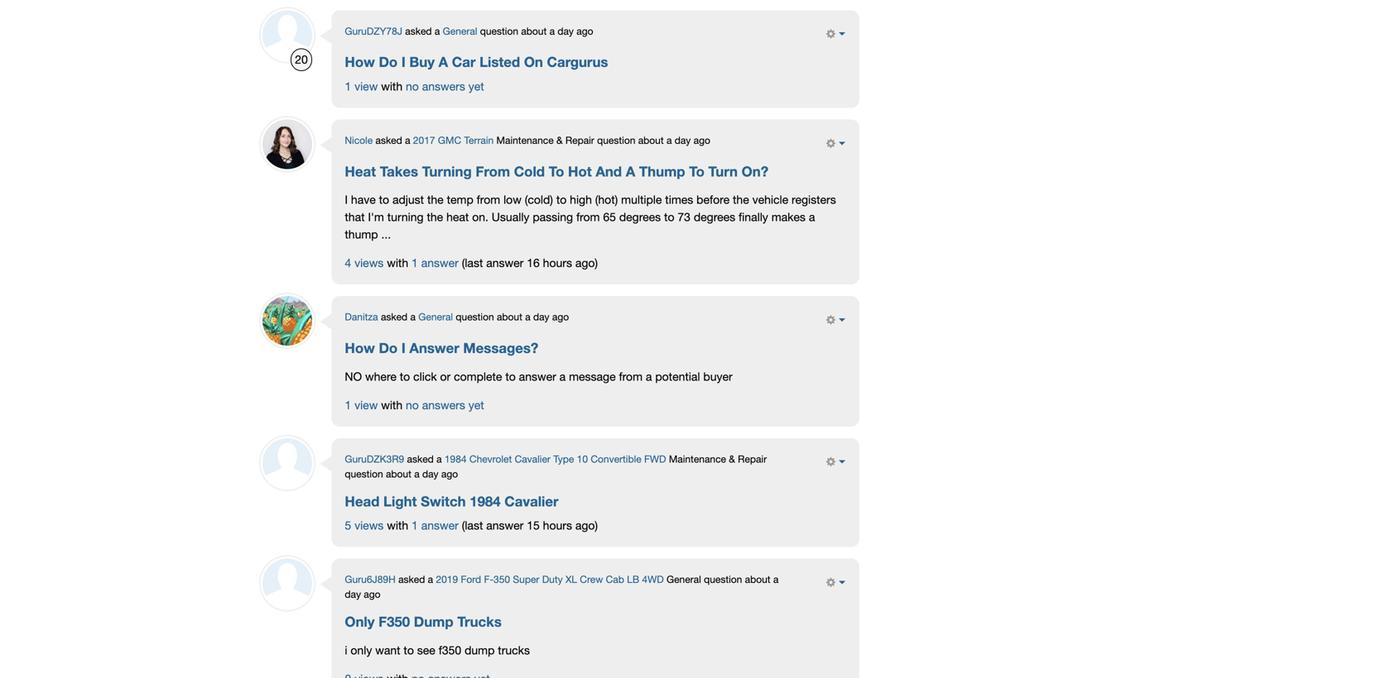 Task type: locate. For each thing, give the bounding box(es) containing it.
where
[[365, 370, 397, 384]]

with down where
[[381, 399, 403, 412]]

0 vertical spatial views
[[354, 256, 384, 270]]

0 horizontal spatial degrees
[[619, 211, 661, 224]]

0 vertical spatial answers
[[422, 80, 465, 93]]

ago) right 15
[[575, 519, 598, 533]]

1 vertical spatial ago)
[[575, 519, 598, 533]]

5 views with 1 answer (last answer 15 hours ago)
[[345, 519, 598, 533]]

1 vertical spatial &
[[729, 454, 735, 465]]

1 view from the top
[[354, 80, 378, 93]]

how inside "link"
[[345, 340, 375, 357]]

the
[[427, 193, 444, 207], [733, 193, 749, 207], [427, 211, 443, 224]]

1 horizontal spatial maintenance
[[669, 454, 726, 465]]

hours for 15
[[543, 519, 572, 533]]

1 horizontal spatial from
[[576, 211, 600, 224]]

& up heat takes turning from cold to hot and a thump to turn on?
[[556, 135, 563, 146]]

1 yet from the top
[[468, 80, 484, 93]]

ago up head light switch 1984 cavalier
[[441, 468, 458, 480]]

hours for 16
[[543, 256, 572, 270]]

5 views link
[[345, 519, 384, 533]]

1 horizontal spatial a
[[626, 163, 635, 180]]

i left buy on the top
[[401, 54, 406, 70]]

1 vertical spatial no answers yet link
[[406, 399, 484, 412]]

asked for 1984
[[407, 454, 434, 465]]

degrees down before
[[694, 211, 735, 224]]

yet down how do i buy a car listed on cargurus link
[[468, 80, 484, 93]]

0 vertical spatial view
[[354, 80, 378, 93]]

...
[[381, 228, 391, 242]]

no for no answers yet link associated with 1st 1 view link from the top
[[406, 80, 419, 93]]

general
[[443, 25, 477, 37], [418, 312, 453, 323], [667, 574, 701, 586]]

to left 73
[[664, 211, 674, 224]]

from
[[477, 193, 500, 207], [576, 211, 600, 224], [619, 370, 643, 384]]

do left buy on the top
[[379, 54, 398, 70]]

how do i buy a car listed on cargurus link
[[345, 54, 608, 70]]

chevrolet
[[469, 454, 512, 465]]

1 no answers yet link from the top
[[406, 80, 484, 93]]

1984 left chevrolet
[[445, 454, 467, 465]]

heat takes turning from cold to hot and a thump to turn on? link
[[345, 163, 768, 180]]

2 no answers yet link from the top
[[406, 399, 484, 412]]

1 horizontal spatial &
[[729, 454, 735, 465]]

day up thump
[[675, 135, 691, 146]]

0 horizontal spatial maintenance
[[496, 135, 554, 146]]

0 vertical spatial cavalier
[[515, 454, 551, 465]]

(last
[[462, 256, 483, 270], [462, 519, 483, 533]]

about inside general             question             about a day ago
[[745, 574, 771, 586]]

maintenance up cold
[[496, 135, 554, 146]]

0 vertical spatial i
[[401, 54, 406, 70]]

head
[[345, 493, 380, 510]]

1 vertical spatial hours
[[543, 519, 572, 533]]

0 vertical spatial maintenance
[[496, 135, 554, 146]]

cavalier
[[515, 454, 551, 465], [504, 493, 559, 510]]

hours right 15
[[543, 519, 572, 533]]

question up listed
[[480, 25, 518, 37]]

ago up "cargurus"
[[577, 25, 593, 37]]

1 views from the top
[[354, 256, 384, 270]]

0 vertical spatial (last
[[462, 256, 483, 270]]

2 no from the top
[[406, 399, 419, 412]]

1 vertical spatial 1984
[[470, 493, 501, 510]]

ago)
[[575, 256, 598, 270], [575, 519, 598, 533]]

2 yet from the top
[[468, 399, 484, 412]]

heat
[[345, 163, 376, 180]]

with down ...
[[387, 256, 408, 270]]

1 view link up nicole at the left
[[345, 80, 378, 93]]

1 down light
[[412, 519, 418, 533]]

1 vertical spatial a
[[626, 163, 635, 180]]

how down gurudzy78j link
[[345, 54, 375, 70]]

asked for buy
[[405, 25, 432, 37]]

degrees down multiple
[[619, 211, 661, 224]]

(last down on. at the top left of page
[[462, 256, 483, 270]]

general link up car
[[443, 25, 477, 37]]

2 vertical spatial from
[[619, 370, 643, 384]]

heat
[[446, 211, 469, 224]]

ago) for (last answer 16 hours ago)
[[575, 256, 598, 270]]

gurudzy78j
[[345, 25, 402, 37]]

general link for a
[[443, 25, 477, 37]]

only f350 dump trucks
[[345, 614, 502, 631]]

day down guru6j89h
[[345, 589, 361, 601]]

answer down switch
[[421, 519, 459, 533]]

no
[[406, 80, 419, 93], [406, 399, 419, 412]]

no
[[345, 370, 362, 384]]

no answers yet link down car
[[406, 80, 484, 93]]

yet down complete
[[468, 399, 484, 412]]

nicole link
[[345, 135, 373, 146]]

about inside maintenance & repair question             about a day ago
[[386, 468, 411, 480]]

thump
[[639, 163, 685, 180]]

0 horizontal spatial repair
[[565, 135, 594, 146]]

high
[[570, 193, 592, 207]]

1 degrees from the left
[[619, 211, 661, 224]]

repair inside maintenance & repair question             about a day ago
[[738, 454, 767, 465]]

ago down guru6j89h
[[364, 589, 380, 601]]

question down gurudzk3r9 link
[[345, 468, 383, 480]]

1 answers from the top
[[422, 80, 465, 93]]

cavalier left type
[[515, 454, 551, 465]]

no down buy on the top
[[406, 80, 419, 93]]

1 answer link for (last answer 16 hours ago)
[[412, 256, 459, 270]]

view up nicole at the left
[[354, 80, 378, 93]]

asked left 2019
[[398, 574, 425, 586]]

to left hot
[[549, 163, 564, 180]]

1 1 view with no answers yet from the top
[[345, 80, 484, 93]]

asked right gurudzk3r9 link
[[407, 454, 434, 465]]

0 vertical spatial yet
[[468, 80, 484, 93]]

1 vertical spatial yet
[[468, 399, 484, 412]]

1984 inside head light switch 1984 cavalier 'link'
[[470, 493, 501, 510]]

question up "and"
[[597, 135, 635, 146]]

from up on. at the top left of page
[[477, 193, 500, 207]]

2 do from the top
[[379, 340, 398, 357]]

ago) for (last answer 15 hours ago)
[[575, 519, 598, 533]]

2 1 view with no answers yet from the top
[[345, 399, 484, 412]]

1 view with no answers yet
[[345, 80, 484, 93], [345, 399, 484, 412]]

0 vertical spatial hours
[[543, 256, 572, 270]]

0 vertical spatial general
[[443, 25, 477, 37]]

do for buy
[[379, 54, 398, 70]]

1 (last from the top
[[462, 256, 483, 270]]

0 horizontal spatial &
[[556, 135, 563, 146]]

click
[[413, 370, 437, 384]]

how
[[345, 54, 375, 70], [345, 340, 375, 357]]

1 vertical spatial answers
[[422, 399, 465, 412]]

1 vertical spatial no
[[406, 399, 419, 412]]

1 vertical spatial 1 view link
[[345, 399, 378, 412]]

type
[[553, 454, 574, 465]]

1 1 view link from the top
[[345, 80, 378, 93]]

i for how do i answer messages?
[[401, 340, 406, 357]]

1 horizontal spatial repair
[[738, 454, 767, 465]]

2 1 answer link from the top
[[412, 519, 459, 533]]

1 horizontal spatial degrees
[[694, 211, 735, 224]]

1 ago) from the top
[[575, 256, 598, 270]]

question right 4wd
[[704, 574, 742, 586]]

1 answer link down switch
[[412, 519, 459, 533]]

f-
[[484, 574, 494, 586]]

how up the no
[[345, 340, 375, 357]]

0 horizontal spatial to
[[549, 163, 564, 180]]

1 1 answer link from the top
[[412, 256, 459, 270]]

1 up nicole at the left
[[345, 80, 351, 93]]

listed
[[479, 54, 520, 70]]

answer
[[421, 256, 459, 270], [486, 256, 524, 270], [519, 370, 556, 384], [421, 519, 459, 533], [486, 519, 524, 533]]

hot
[[568, 163, 592, 180]]

no answers yet link for 1st 1 view link from the bottom
[[406, 399, 484, 412]]

1 vertical spatial (last
[[462, 519, 483, 533]]

a right "and"
[[626, 163, 635, 180]]

1 view with no answers yet for no answers yet link associated with 1st 1 view link from the top
[[345, 80, 484, 93]]

0 vertical spatial a
[[439, 54, 448, 70]]

0 vertical spatial no
[[406, 80, 419, 93]]

views right 4
[[354, 256, 384, 270]]

0 vertical spatial general link
[[443, 25, 477, 37]]

no answers yet link down or
[[406, 399, 484, 412]]

i only want to see f350 dump trucks
[[345, 644, 530, 658]]

1 vertical spatial maintenance
[[669, 454, 726, 465]]

answers down car
[[422, 80, 465, 93]]

0 vertical spatial &
[[556, 135, 563, 146]]

1 vertical spatial how
[[345, 340, 375, 357]]

ago up turn
[[694, 135, 710, 146]]

1 vertical spatial do
[[379, 340, 398, 357]]

1 down turning
[[412, 256, 418, 270]]

i left have
[[345, 193, 348, 207]]

1 horizontal spatial 1984
[[470, 493, 501, 510]]

0 vertical spatial 1 view with no answers yet
[[345, 80, 484, 93]]

2 ago) from the top
[[575, 519, 598, 533]]

general link up answer at the bottom of the page
[[418, 312, 453, 323]]

2 answers from the top
[[422, 399, 465, 412]]

turning
[[422, 163, 472, 180]]

see
[[417, 644, 435, 658]]

cold
[[514, 163, 545, 180]]

1 no from the top
[[406, 80, 419, 93]]

ago
[[577, 25, 593, 37], [694, 135, 710, 146], [552, 312, 569, 323], [441, 468, 458, 480], [364, 589, 380, 601]]

i left answer at the bottom of the page
[[401, 340, 406, 357]]

1 vertical spatial i
[[345, 193, 348, 207]]

0 vertical spatial how
[[345, 54, 375, 70]]

asked right nicole link
[[376, 135, 402, 146]]

duty
[[542, 574, 563, 586]]

views right 5
[[354, 519, 384, 533]]

1 answer link
[[412, 256, 459, 270], [412, 519, 459, 533]]

1984 up 5 views with 1 answer (last answer 15 hours ago)
[[470, 493, 501, 510]]

0 vertical spatial repair
[[565, 135, 594, 146]]

1 view link
[[345, 80, 378, 93], [345, 399, 378, 412]]

1 view link down the no
[[345, 399, 378, 412]]

about
[[521, 25, 547, 37], [638, 135, 664, 146], [497, 312, 522, 323], [386, 468, 411, 480], [745, 574, 771, 586]]

day inside general             question             about a day ago
[[345, 589, 361, 601]]

question inside general             question             about a day ago
[[704, 574, 742, 586]]

2 horizontal spatial from
[[619, 370, 643, 384]]

73
[[678, 211, 691, 224]]

0 horizontal spatial 1984
[[445, 454, 467, 465]]

low
[[503, 193, 522, 207]]

gurudzk3r9 asked a 1984 chevrolet cavalier type 10 convertible fwd
[[345, 454, 666, 465]]

i inside "link"
[[401, 340, 406, 357]]

a left car
[[439, 54, 448, 70]]

general up answer at the bottom of the page
[[418, 312, 453, 323]]

1 view with no answers yet down click
[[345, 399, 484, 412]]

0 vertical spatial ago)
[[575, 256, 598, 270]]

1 answer link down heat
[[412, 256, 459, 270]]

complete
[[454, 370, 502, 384]]

2 (last from the top
[[462, 519, 483, 533]]

or
[[440, 370, 451, 384]]

to left turn
[[689, 163, 705, 180]]

xl
[[566, 574, 577, 586]]

1 horizontal spatial to
[[689, 163, 705, 180]]

do inside "link"
[[379, 340, 398, 357]]

ago) down i have to adjust the temp from low (cold) to high (hot) multiple times before the  vehicle registers that i'm turning the heat on. usually passing from 65 degrees  to 73 degrees finally makes a thump ...
[[575, 256, 598, 270]]

no down click
[[406, 399, 419, 412]]

asked up buy on the top
[[405, 25, 432, 37]]

general right 4wd
[[667, 574, 701, 586]]

10
[[577, 454, 588, 465]]

0 horizontal spatial from
[[477, 193, 500, 207]]

answer left 15
[[486, 519, 524, 533]]

2 vertical spatial general
[[667, 574, 701, 586]]

cavalier up 15
[[504, 493, 559, 510]]

do up where
[[379, 340, 398, 357]]

1 view with no answers yet down buy on the top
[[345, 80, 484, 93]]

65
[[603, 211, 616, 224]]

repair
[[565, 135, 594, 146], [738, 454, 767, 465]]

cavalier inside 'link'
[[504, 493, 559, 510]]

answers
[[422, 80, 465, 93], [422, 399, 465, 412]]

degrees
[[619, 211, 661, 224], [694, 211, 735, 224]]

from
[[476, 163, 510, 180]]

potential
[[655, 370, 700, 384]]

general link for messages?
[[418, 312, 453, 323]]

1 do from the top
[[379, 54, 398, 70]]

0 vertical spatial do
[[379, 54, 398, 70]]

from right "message"
[[619, 370, 643, 384]]

answers for no answers yet link related to 1st 1 view link from the bottom
[[422, 399, 465, 412]]

1 vertical spatial repair
[[738, 454, 767, 465]]

1 vertical spatial cavalier
[[504, 493, 559, 510]]

1 vertical spatial general link
[[418, 312, 453, 323]]

1 hours from the top
[[543, 256, 572, 270]]

answers down or
[[422, 399, 465, 412]]

head light switch 1984 cavalier link
[[345, 493, 559, 510]]

answer left the 16
[[486, 256, 524, 270]]

a
[[435, 25, 440, 37], [549, 25, 555, 37], [405, 135, 410, 146], [667, 135, 672, 146], [809, 211, 815, 224], [410, 312, 416, 323], [525, 312, 530, 323], [559, 370, 566, 384], [646, 370, 652, 384], [436, 454, 442, 465], [414, 468, 420, 480], [428, 574, 433, 586], [773, 574, 779, 586]]

view
[[354, 80, 378, 93], [354, 399, 378, 412]]

1 to from the left
[[549, 163, 564, 180]]

(last down head light switch 1984 cavalier 'link'
[[462, 519, 483, 533]]

heat takes turning from cold to hot and a thump to turn on?
[[345, 163, 768, 180]]

2 views from the top
[[354, 519, 384, 533]]

hours right the 16
[[543, 256, 572, 270]]

2 view from the top
[[354, 399, 378, 412]]

day up switch
[[422, 468, 438, 480]]

0 vertical spatial 1 answer link
[[412, 256, 459, 270]]

switch
[[421, 493, 466, 510]]

1 vertical spatial 1 view with no answers yet
[[345, 399, 484, 412]]

buy
[[409, 54, 435, 70]]

only
[[351, 644, 372, 658]]

nicole asked a 2017 gmc terrain maintenance & repair             question             about a day ago
[[345, 135, 710, 146]]

1 how from the top
[[345, 54, 375, 70]]

2 hours from the top
[[543, 519, 572, 533]]

general up car
[[443, 25, 477, 37]]

1 view with no answers yet for no answers yet link related to 1st 1 view link from the bottom
[[345, 399, 484, 412]]

2 vertical spatial i
[[401, 340, 406, 357]]

maintenance right fwd
[[669, 454, 726, 465]]

1 vertical spatial views
[[354, 519, 384, 533]]

2 how from the top
[[345, 340, 375, 357]]

general inside general             question             about a day ago
[[667, 574, 701, 586]]

0 vertical spatial no answers yet link
[[406, 80, 484, 93]]

view down the no
[[354, 399, 378, 412]]

0 vertical spatial 1984
[[445, 454, 467, 465]]

hours
[[543, 256, 572, 270], [543, 519, 572, 533]]

i have to adjust the temp from low (cold) to high (hot) multiple times before the  vehicle registers that i'm turning the heat on. usually passing from 65 degrees  to 73 degrees finally makes a thump ...
[[345, 193, 836, 242]]

to left see
[[404, 644, 414, 658]]

0 vertical spatial 1 view link
[[345, 80, 378, 93]]

asked right danitza link
[[381, 312, 408, 323]]

from down high
[[576, 211, 600, 224]]

1 vertical spatial view
[[354, 399, 378, 412]]

have
[[351, 193, 376, 207]]

1 vertical spatial general
[[418, 312, 453, 323]]

(last for (last answer 15 hours ago)
[[462, 519, 483, 533]]

gurudzy78j asked a general question             about a day ago
[[345, 25, 593, 37]]

& right fwd
[[729, 454, 735, 465]]

1 vertical spatial 1 answer link
[[412, 519, 459, 533]]



Task type: describe. For each thing, give the bounding box(es) containing it.
to up i'm
[[379, 193, 389, 207]]

2019 ford f-350 super duty xl crew cab lb 4wd link
[[436, 574, 664, 586]]

a inside i have to adjust the temp from low (cold) to high (hot) multiple times before the  vehicle registers that i'm turning the heat on. usually passing from 65 degrees  to 73 degrees finally makes a thump ...
[[809, 211, 815, 224]]

light
[[383, 493, 417, 510]]

to left click
[[400, 370, 410, 384]]

4
[[345, 256, 351, 270]]

(last for (last answer 16 hours ago)
[[462, 256, 483, 270]]

views for 4 views
[[354, 256, 384, 270]]

asked for trucks
[[398, 574, 425, 586]]

(cold)
[[525, 193, 553, 207]]

do for answer
[[379, 340, 398, 357]]

i'm
[[368, 211, 384, 224]]

messages?
[[463, 340, 538, 357]]

lb
[[627, 574, 639, 586]]

want
[[375, 644, 400, 658]]

trucks
[[457, 614, 502, 631]]

ago inside general             question             about a day ago
[[364, 589, 380, 601]]

no for no answers yet link related to 1st 1 view link from the bottom
[[406, 399, 419, 412]]

gurudzk3r9
[[345, 454, 404, 465]]

i for how do i buy a car listed on cargurus
[[401, 54, 406, 70]]

1 answer link for (last answer 15 hours ago)
[[412, 519, 459, 533]]

adjust
[[392, 193, 424, 207]]

views for 5 views
[[354, 519, 384, 533]]

1984 for cavalier
[[470, 493, 501, 510]]

passing
[[533, 211, 573, 224]]

turn
[[708, 163, 738, 180]]

1 vertical spatial from
[[576, 211, 600, 224]]

no answers yet link for 1st 1 view link from the top
[[406, 80, 484, 93]]

2017
[[413, 135, 435, 146]]

on.
[[472, 211, 488, 224]]

view for 1st 1 view link from the bottom
[[354, 399, 378, 412]]

registers
[[792, 193, 836, 207]]

a inside maintenance & repair question             about a day ago
[[414, 468, 420, 480]]

gurudzk3r9 link
[[345, 454, 404, 465]]

with down light
[[387, 519, 408, 533]]

convertible
[[591, 454, 641, 465]]

to up passing
[[556, 193, 567, 207]]

temp
[[447, 193, 473, 207]]

with down gurudzy78j
[[381, 80, 403, 93]]

5
[[345, 519, 351, 533]]

how for how do i buy a car listed on cargurus
[[345, 54, 375, 70]]

ago inside maintenance & repair question             about a day ago
[[441, 468, 458, 480]]

dump
[[414, 614, 453, 631]]

buyer
[[703, 370, 733, 384]]

the left heat
[[427, 211, 443, 224]]

i
[[345, 644, 347, 658]]

trucks
[[498, 644, 530, 658]]

finally
[[739, 211, 768, 224]]

2019
[[436, 574, 458, 586]]

guru6j89h link
[[345, 574, 396, 586]]

on?
[[742, 163, 768, 180]]

20
[[295, 53, 308, 66]]

2 degrees from the left
[[694, 211, 735, 224]]

asked for from
[[376, 135, 402, 146]]

2017 gmc terrain link
[[413, 135, 494, 146]]

asked for answer
[[381, 312, 408, 323]]

answer down heat
[[421, 256, 459, 270]]

16
[[527, 256, 540, 270]]

only f350 dump trucks link
[[345, 614, 502, 631]]

a inside general             question             about a day ago
[[773, 574, 779, 586]]

fwd
[[644, 454, 666, 465]]

answer
[[409, 340, 459, 357]]

how do i answer messages?
[[345, 340, 538, 357]]

1984 for chevrolet
[[445, 454, 467, 465]]

car
[[452, 54, 476, 70]]

on
[[524, 54, 543, 70]]

how for how do i answer messages?
[[345, 340, 375, 357]]

& inside maintenance & repair question             about a day ago
[[729, 454, 735, 465]]

1 down the no
[[345, 399, 351, 412]]

ago up the no where to click or complete to answer a message from a potential buyer at the bottom of the page
[[552, 312, 569, 323]]

0 horizontal spatial a
[[439, 54, 448, 70]]

1984 chevrolet cavalier type 10 convertible fwd link
[[445, 454, 666, 465]]

maintenance & repair question             about a day ago
[[345, 454, 767, 480]]

yet for no answers yet link associated with 1st 1 view link from the top
[[468, 80, 484, 93]]

nicole
[[345, 135, 373, 146]]

takes
[[380, 163, 418, 180]]

head light switch 1984 cavalier
[[345, 493, 559, 510]]

answer down messages?
[[519, 370, 556, 384]]

how do i answer messages? link
[[345, 340, 538, 357]]

350
[[494, 574, 510, 586]]

crew
[[580, 574, 603, 586]]

yet for no answers yet link related to 1st 1 view link from the bottom
[[468, 399, 484, 412]]

danitza
[[345, 312, 378, 323]]

message
[[569, 370, 616, 384]]

f350
[[439, 644, 461, 658]]

usually
[[492, 211, 529, 224]]

general for messages?
[[418, 312, 453, 323]]

answers for no answers yet link associated with 1st 1 view link from the top
[[422, 80, 465, 93]]

and
[[596, 163, 622, 180]]

the left temp
[[427, 193, 444, 207]]

4 views link
[[345, 256, 384, 270]]

0 vertical spatial from
[[477, 193, 500, 207]]

super
[[513, 574, 539, 586]]

how do i buy a car listed on cargurus
[[345, 54, 608, 70]]

view for 1st 1 view link from the top
[[354, 80, 378, 93]]

maintenance inside maintenance & repair question             about a day ago
[[669, 454, 726, 465]]

gmc
[[438, 135, 461, 146]]

2 1 view link from the top
[[345, 399, 378, 412]]

day inside maintenance & repair question             about a day ago
[[422, 468, 438, 480]]

danitza asked a general question             about a day ago
[[345, 312, 569, 323]]

guru6j89h
[[345, 574, 396, 586]]

day up messages?
[[533, 312, 549, 323]]

only
[[345, 614, 375, 631]]

day up "cargurus"
[[558, 25, 574, 37]]

to down messages?
[[505, 370, 516, 384]]

times
[[665, 193, 693, 207]]

turning
[[387, 211, 424, 224]]

(hot)
[[595, 193, 618, 207]]

ford
[[461, 574, 481, 586]]

gurudzy78j link
[[345, 25, 402, 37]]

no where to click or complete to answer a message from a potential buyer
[[345, 370, 733, 384]]

general for a
[[443, 25, 477, 37]]

guru6j89h asked a 2019 ford f-350 super duty xl crew cab lb 4wd
[[345, 574, 664, 586]]

the up finally
[[733, 193, 749, 207]]

multiple
[[621, 193, 662, 207]]

danitza link
[[345, 312, 378, 323]]

vehicle
[[752, 193, 788, 207]]

2 to from the left
[[689, 163, 705, 180]]

question inside maintenance & repair question             about a day ago
[[345, 468, 383, 480]]

cab
[[606, 574, 624, 586]]

question up messages?
[[456, 312, 494, 323]]

i inside i have to adjust the temp from low (cold) to high (hot) multiple times before the  vehicle registers that i'm turning the heat on. usually passing from 65 degrees  to 73 degrees finally makes a thump ...
[[345, 193, 348, 207]]



Task type: vqa. For each thing, say whether or not it's contained in the screenshot.
new mercedes-benz sprinter cargo on the left top
no



